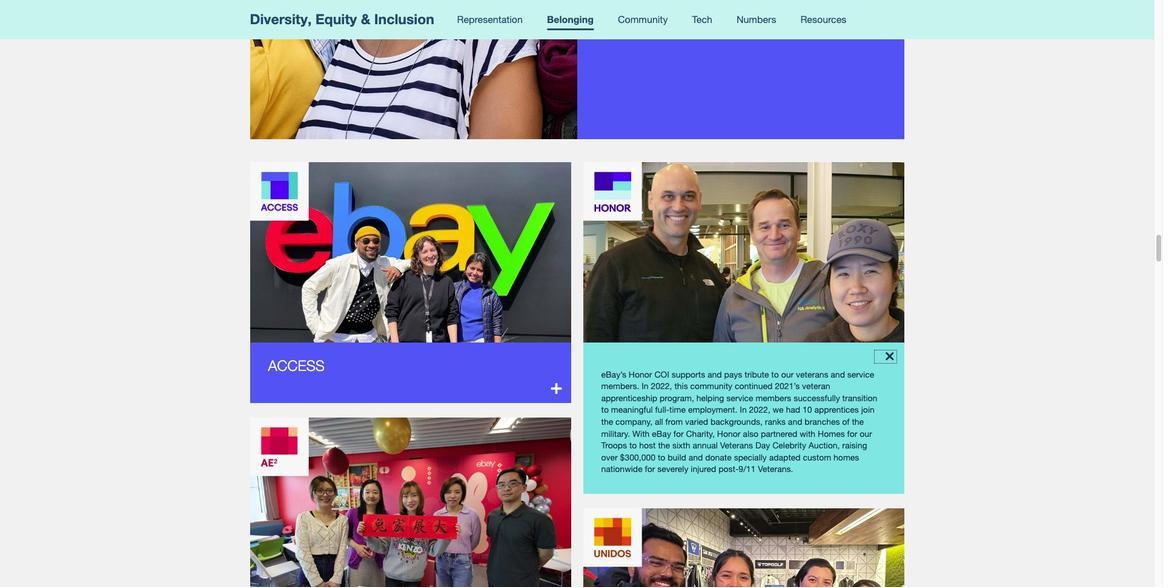 Task type: locate. For each thing, give the bounding box(es) containing it.
for up sixth
[[674, 429, 684, 439]]

the up military.
[[601, 417, 613, 427]]

0 horizontal spatial for
[[645, 464, 655, 475]]

for up raising
[[847, 429, 858, 439]]

1 vertical spatial our
[[860, 429, 872, 439]]

continued
[[735, 381, 773, 392]]

honor up veterans
[[717, 429, 741, 439]]

2022, down coi at the bottom
[[651, 381, 672, 392]]

raising
[[842, 441, 867, 451]]

branches
[[805, 417, 840, 427]]

helping
[[697, 393, 724, 403]]

community link
[[618, 13, 668, 30]]

the
[[601, 417, 613, 427], [852, 417, 864, 427], [658, 441, 670, 451]]

and down had
[[788, 417, 802, 427]]

to up $300,000
[[629, 441, 637, 451]]

service up transition
[[848, 369, 874, 380]]

coi
[[655, 369, 669, 380]]

1 horizontal spatial service
[[848, 369, 874, 380]]

diversity, equity & inclusion
[[250, 11, 434, 27]]

1 vertical spatial honor
[[717, 429, 741, 439]]

build
[[668, 452, 686, 463]]

and
[[708, 369, 722, 380], [831, 369, 845, 380], [788, 417, 802, 427], [689, 452, 703, 463]]

over
[[601, 452, 618, 463]]

members
[[756, 393, 791, 403]]

in
[[642, 381, 649, 392], [740, 405, 747, 415]]

representation
[[457, 13, 523, 25]]

diversity,
[[250, 11, 312, 27]]

decorative image image
[[250, 0, 577, 139]]

post-
[[719, 464, 739, 475]]

homes
[[818, 429, 845, 439]]

in up backgrounds,
[[740, 405, 747, 415]]

this
[[675, 381, 688, 392]]

veterans
[[720, 441, 753, 451]]

auction,
[[809, 441, 840, 451]]

0 horizontal spatial service
[[727, 393, 753, 403]]

for
[[674, 429, 684, 439], [847, 429, 858, 439], [645, 464, 655, 475]]

with
[[800, 429, 816, 439]]

apprenticeship
[[601, 393, 657, 403]]

0 vertical spatial service
[[848, 369, 874, 380]]

access coi group image image
[[250, 162, 571, 343]]

numbers
[[737, 13, 776, 25]]

apprentices
[[815, 405, 859, 415]]

1 vertical spatial in
[[740, 405, 747, 415]]

ranks
[[765, 417, 786, 427]]

to left the build
[[658, 452, 665, 463]]

1 vertical spatial 2022,
[[749, 405, 770, 415]]

and up injured
[[689, 452, 703, 463]]

0 vertical spatial honor
[[629, 369, 652, 380]]

had
[[786, 405, 800, 415]]

the down ebay
[[658, 441, 670, 451]]

veterans.
[[758, 464, 793, 475]]

backgrounds,
[[711, 417, 763, 427]]

inclusion
[[374, 11, 434, 27]]

sixth
[[673, 441, 690, 451]]

veterans
[[796, 369, 829, 380]]

our up raising
[[860, 429, 872, 439]]

+
[[876, 343, 903, 370]]

donate
[[705, 452, 732, 463]]

2022,
[[651, 381, 672, 392], [749, 405, 770, 415]]

1 horizontal spatial 2022,
[[749, 405, 770, 415]]

adapted
[[769, 452, 801, 463]]

pays
[[724, 369, 742, 380]]

and right veterans
[[831, 369, 845, 380]]

community
[[618, 13, 668, 25]]

for down $300,000
[[645, 464, 655, 475]]

0 vertical spatial 2022,
[[651, 381, 672, 392]]

custom
[[803, 452, 831, 463]]

2021's
[[775, 381, 800, 392]]

resources link
[[801, 13, 847, 30]]

0 vertical spatial in
[[642, 381, 649, 392]]

to up military.
[[601, 405, 609, 415]]

equity
[[315, 11, 357, 27]]

varied
[[685, 417, 708, 427]]

our
[[781, 369, 794, 380], [860, 429, 872, 439]]

+ ebay's honor coi supports and pays tribute to our veterans and service members. in 2022, this community continued 2021's veteran apprenticeship program, helping service members successfully transition to meaningful full-time employment. in 2022, we had 10 apprentices join the company, all from varied backgrounds, ranks and branches of the military. with ebay for charity, honor also partnered with homes for our troops to host the sixth annual veterans day celebrity auction, raising over $300,000 to build and donate specially adapted custom homes nationwide for severely injured post-9/11 veterans.
[[601, 343, 903, 475]]

members.
[[601, 381, 639, 392]]

1 horizontal spatial our
[[860, 429, 872, 439]]

honor coi group image image
[[583, 162, 904, 343]]

the right of
[[852, 417, 864, 427]]

join
[[861, 405, 875, 415]]

in up apprenticeship
[[642, 381, 649, 392]]

0 horizontal spatial honor
[[629, 369, 652, 380]]

honor
[[629, 369, 652, 380], [717, 429, 741, 439]]

ae² coi group image image
[[250, 418, 571, 588]]

to
[[771, 369, 779, 380], [601, 405, 609, 415], [629, 441, 637, 451], [658, 452, 665, 463]]

our up 2021's on the right of the page
[[781, 369, 794, 380]]

service down continued
[[727, 393, 753, 403]]

service
[[848, 369, 874, 380], [727, 393, 753, 403]]

0 vertical spatial our
[[781, 369, 794, 380]]

host
[[639, 441, 656, 451]]

time
[[670, 405, 686, 415]]

2022, down members
[[749, 405, 770, 415]]

honor left coi at the bottom
[[629, 369, 652, 380]]

2 horizontal spatial the
[[852, 417, 864, 427]]

celebrity
[[773, 441, 806, 451]]

transition
[[843, 393, 878, 403]]



Task type: describe. For each thing, give the bounding box(es) containing it.
0 horizontal spatial in
[[642, 381, 649, 392]]

charity,
[[686, 429, 715, 439]]

9/11
[[739, 464, 756, 475]]

unidos coi group image image
[[583, 509, 904, 588]]

specially
[[734, 452, 767, 463]]

1 horizontal spatial honor
[[717, 429, 741, 439]]

sub navigation navigation
[[0, 0, 1154, 39]]

we
[[773, 405, 784, 415]]

belonging link
[[547, 13, 594, 30]]

0 horizontal spatial the
[[601, 417, 613, 427]]

day
[[755, 441, 770, 451]]

+ button
[[875, 343, 903, 370]]

from
[[666, 417, 683, 427]]

ebay
[[652, 429, 671, 439]]

successfully
[[794, 393, 840, 403]]

1 horizontal spatial the
[[658, 441, 670, 451]]

to up 2021's on the right of the page
[[771, 369, 779, 380]]

&
[[361, 11, 370, 27]]

injured
[[691, 464, 716, 475]]

severely
[[658, 464, 689, 475]]

company,
[[616, 417, 653, 427]]

$300,000
[[620, 452, 656, 463]]

tech link
[[692, 13, 712, 30]]

veteran
[[802, 381, 830, 392]]

tribute
[[745, 369, 769, 380]]

troops
[[601, 441, 627, 451]]

full-
[[655, 405, 670, 415]]

2 horizontal spatial for
[[847, 429, 858, 439]]

homes
[[834, 452, 859, 463]]

meaningful
[[611, 405, 653, 415]]

community
[[690, 381, 733, 392]]

program,
[[660, 393, 694, 403]]

0 horizontal spatial 2022,
[[651, 381, 672, 392]]

nationwide
[[601, 464, 643, 475]]

employment.
[[688, 405, 738, 415]]

ebay's
[[601, 369, 626, 380]]

partnered
[[761, 429, 798, 439]]

military.
[[601, 429, 630, 439]]

all
[[655, 417, 663, 427]]

numbers link
[[737, 13, 776, 30]]

with
[[633, 429, 650, 439]]

belonging
[[547, 13, 594, 25]]

of
[[842, 417, 850, 427]]

tech
[[692, 13, 712, 25]]

diversity, equity & inclusion link
[[250, 11, 434, 27]]

1 horizontal spatial in
[[740, 405, 747, 415]]

and up community
[[708, 369, 722, 380]]

annual
[[693, 441, 718, 451]]

0 horizontal spatial our
[[781, 369, 794, 380]]

1 horizontal spatial for
[[674, 429, 684, 439]]

1 vertical spatial service
[[727, 393, 753, 403]]

10
[[803, 405, 812, 415]]

access
[[268, 358, 325, 375]]

resources
[[801, 13, 847, 25]]

supports
[[672, 369, 705, 380]]

also
[[743, 429, 759, 439]]

representation link
[[457, 13, 523, 30]]



Task type: vqa. For each thing, say whether or not it's contained in the screenshot.
for to the right
yes



